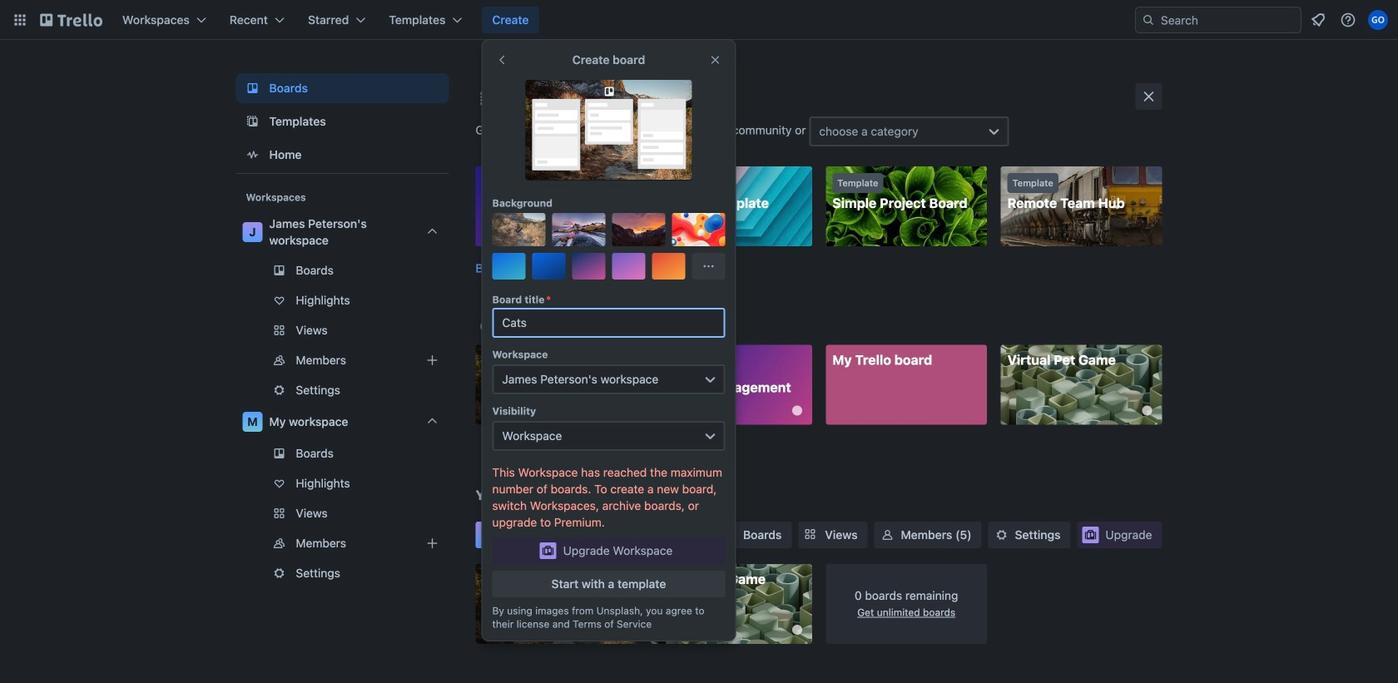 Task type: vqa. For each thing, say whether or not it's contained in the screenshot.
the rightmost sm icon
yes



Task type: describe. For each thing, give the bounding box(es) containing it.
board image
[[243, 78, 263, 98]]

sm image
[[721, 527, 738, 543]]

primary element
[[0, 0, 1398, 40]]

Search field
[[1155, 7, 1301, 32]]

2 add image from the top
[[422, 533, 442, 553]]

custom image image
[[512, 223, 526, 236]]

close popover image
[[709, 53, 722, 67]]

0 notifications image
[[1308, 10, 1328, 30]]

home image
[[243, 145, 263, 165]]



Task type: locate. For each thing, give the bounding box(es) containing it.
1 add image from the top
[[422, 350, 442, 370]]

0 horizontal spatial sm image
[[879, 527, 896, 543]]

1 vertical spatial add image
[[422, 533, 442, 553]]

search image
[[1142, 13, 1155, 27]]

add image
[[422, 350, 442, 370], [422, 533, 442, 553]]

sm image
[[879, 527, 896, 543], [993, 527, 1010, 543]]

back to home image
[[40, 7, 102, 33]]

there is new activity on this board. image
[[792, 625, 802, 635]]

0 vertical spatial add image
[[422, 350, 442, 370]]

template board image
[[243, 112, 263, 131]]

1 sm image from the left
[[879, 527, 896, 543]]

None text field
[[492, 308, 725, 338]]

2 sm image from the left
[[993, 527, 1010, 543]]

there is new activity on this board. image
[[1142, 406, 1152, 416]]

return to previous screen image
[[496, 53, 509, 67]]

1 horizontal spatial sm image
[[993, 527, 1010, 543]]

open information menu image
[[1340, 12, 1356, 28]]

gary orlando (garyorlando) image
[[1368, 10, 1388, 30]]



